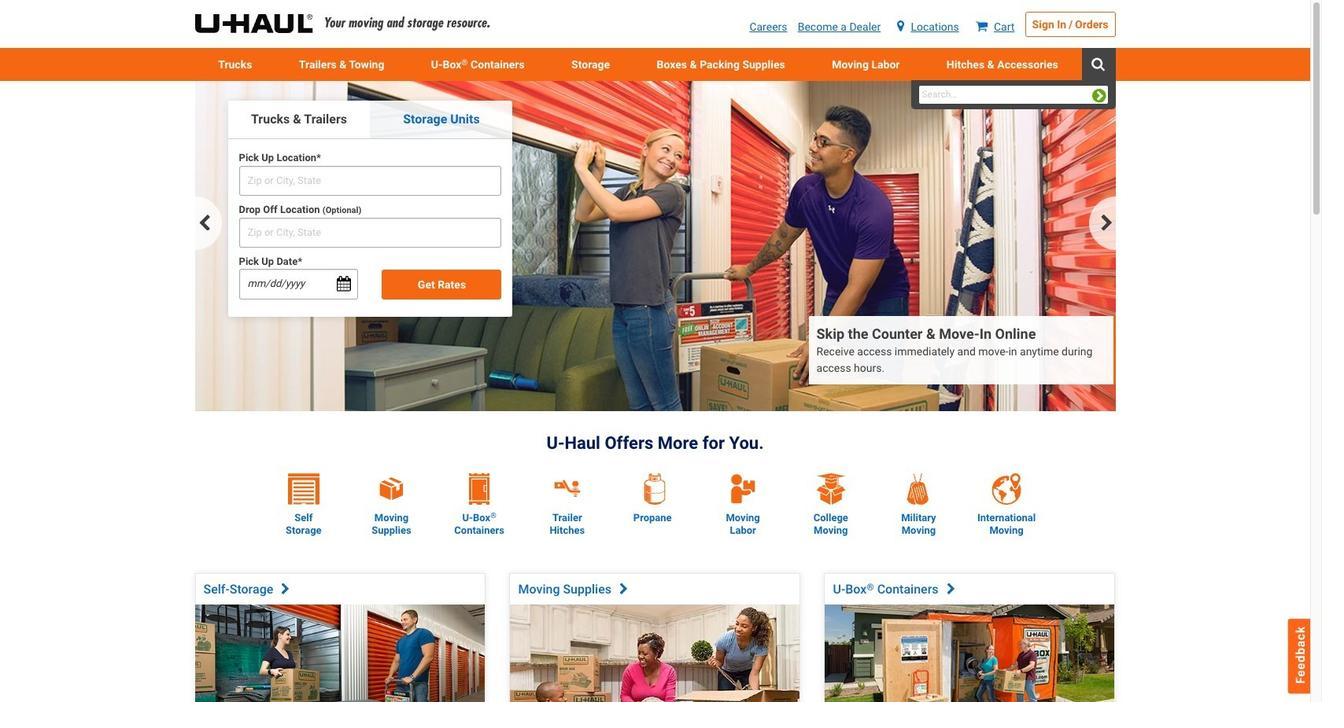 Task type: describe. For each thing, give the bounding box(es) containing it.
6 menu item from the left
[[923, 48, 1082, 81]]

military tags icon image
[[903, 474, 935, 506]]

2 u-haul u-box container icon image from the left
[[469, 474, 490, 506]]

Drop Off Location text field
[[239, 218, 502, 248]]

couple loading a storage unit at a u-haul facility image
[[196, 606, 485, 703]]

1 u-haul propane tank icon image from the left
[[640, 474, 671, 506]]

7 menu item from the left
[[1082, 48, 1116, 81]]

4 menu item from the left
[[634, 48, 809, 81]]

u-haul college moving icon image
[[815, 474, 847, 506]]

1 menu item from the left
[[195, 48, 276, 81]]

1 u-haul u-box container icon image from the left
[[464, 474, 495, 506]]

Pick Up Location text field
[[239, 166, 502, 196]]

2 menu item from the left
[[276, 48, 408, 81]]

international moves icon image
[[991, 474, 1023, 506]]

2 u-haul propane tank icon image from the left
[[645, 474, 666, 506]]



Task type: vqa. For each thing, say whether or not it's contained in the screenshot.
People unloading bicycles from an SUV's bike rack image
no



Task type: locate. For each thing, give the bounding box(es) containing it.
u-haul self-storage icon image
[[288, 474, 319, 506], [288, 474, 319, 505]]

family loading a u-box container in their driveway image
[[825, 606, 1115, 703]]

u-haul trailer hitch icon image
[[548, 474, 586, 506], [572, 482, 579, 488]]

None search field
[[911, 80, 1116, 109]]

mm/dd/yyyy text field
[[239, 270, 359, 300]]

2 u-haul moving labor icon image from the left
[[729, 473, 756, 506]]

Search search field
[[918, 85, 1109, 105]]

u-haul moving supplies box icon image
[[373, 474, 410, 506], [379, 477, 405, 503]]

1 u-haul moving labor icon image from the left
[[727, 473, 759, 506]]

menu
[[195, 48, 1116, 81]]

banner
[[0, 0, 1311, 109], [195, 81, 1116, 419]]

family loading u-haul boxes in their kitchen image
[[510, 606, 800, 703]]

5 menu item from the left
[[809, 48, 923, 81]]

navigation
[[195, 197, 1116, 250]]

couple moving items into a u-haul storage facility image
[[195, 81, 1116, 412]]

u-haul propane tank icon image
[[640, 474, 671, 506], [645, 474, 666, 506]]

form
[[227, 151, 514, 306]]

3 menu item from the left
[[548, 48, 634, 81]]

u-haul moving labor icon image
[[727, 473, 759, 506], [729, 473, 756, 506]]

menu item
[[195, 48, 276, 81], [276, 48, 408, 81], [548, 48, 634, 81], [634, 48, 809, 81], [809, 48, 923, 81], [923, 48, 1082, 81], [1082, 48, 1116, 81]]

u-haul u-box container icon image
[[464, 474, 495, 506], [469, 474, 490, 506]]

tab list
[[228, 101, 513, 140]]



